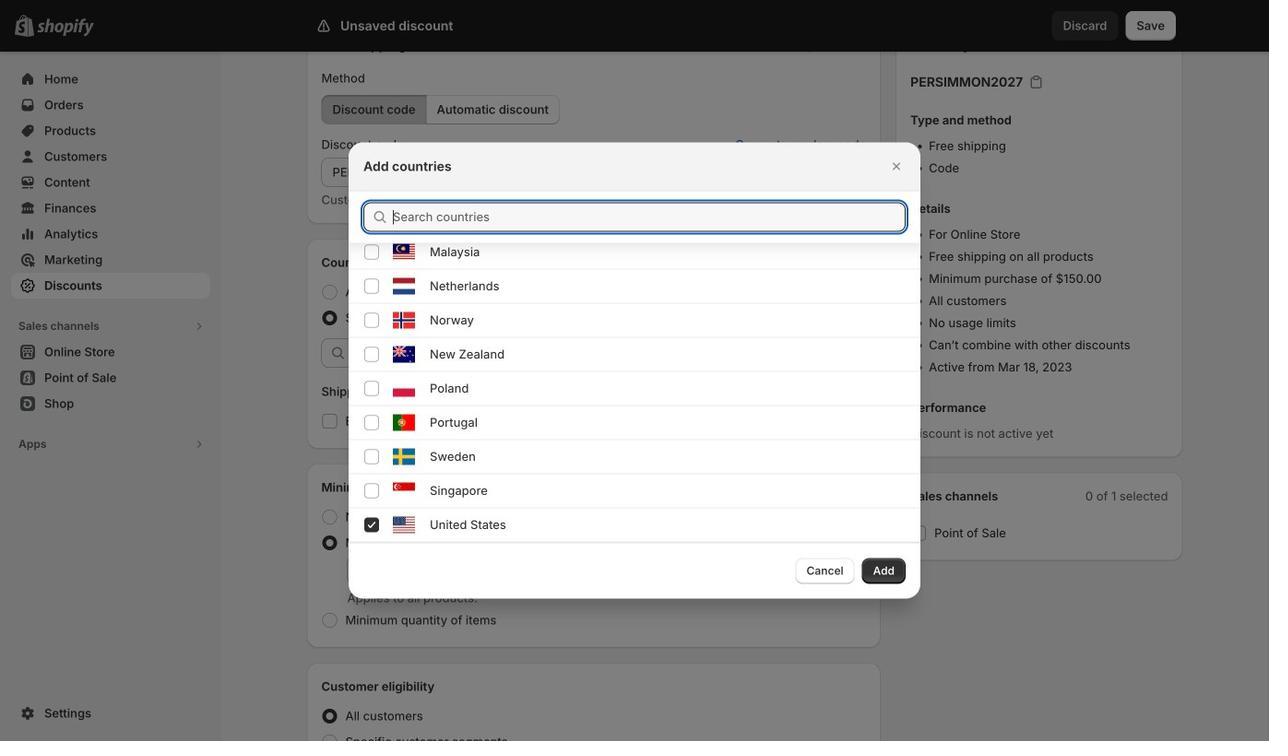 Task type: locate. For each thing, give the bounding box(es) containing it.
dialog
[[0, 0, 1269, 599]]

Search countries text field
[[393, 202, 906, 232]]

shopify image
[[37, 18, 94, 37]]



Task type: vqa. For each thing, say whether or not it's contained in the screenshot.
Dialog
yes



